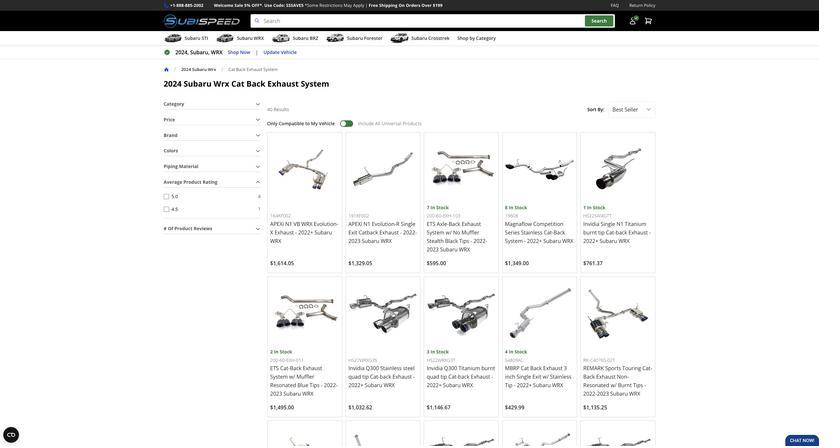 Task type: locate. For each thing, give the bounding box(es) containing it.
0 vertical spatial 200-
[[427, 213, 436, 219]]

2 horizontal spatial tips
[[633, 382, 643, 389]]

2023 up $1,135.25
[[597, 390, 609, 398]]

vehicle inside button
[[281, 49, 297, 55]]

1 apexi from the left
[[270, 220, 284, 228]]

cat down shop now link
[[229, 66, 235, 72]]

1 horizontal spatial 4
[[505, 349, 508, 355]]

1 horizontal spatial stainless
[[521, 229, 543, 236]]

piping material
[[164, 163, 199, 170]]

1 vertical spatial cat
[[231, 78, 245, 89]]

2 vertical spatial stainless
[[550, 373, 572, 381]]

0 horizontal spatial 1
[[258, 206, 261, 212]]

exh- for cat-
[[286, 357, 296, 363]]

2 resonated from the left
[[584, 382, 610, 389]]

ets for ets axle-back exhaust system w/ no muffler stealth black tips - 2022- 2023 subaru wrx
[[427, 220, 436, 228]]

quad down "hs22wrxg3s"
[[349, 373, 361, 381]]

2022+ inside 8 in stock 19608 magnaflow competition series stainless cat-back system - 2022+ subaru wrx
[[527, 237, 542, 245]]

n1 inside apexi n1 vb wrx evolution- x exhaust - 2022+ subaru wrx
[[285, 220, 292, 228]]

subaru down the 2024 subaru wrx
[[184, 78, 212, 89]]

1 horizontal spatial titanium
[[625, 220, 647, 228]]

invidia q300 stainless steel quad tip cat-back exhaust - 2022+ subaru wrx image
[[349, 279, 418, 349]]

stock up hs22sw4gtt
[[593, 204, 606, 211]]

2022+ up $1,032.62
[[349, 382, 364, 389]]

1 vertical spatial stainless
[[380, 365, 402, 372]]

c4076s-
[[591, 357, 608, 363]]

2024 down home image at top left
[[164, 78, 182, 89]]

exit right inch
[[533, 373, 542, 381]]

shop
[[458, 35, 469, 41], [228, 49, 239, 55]]

search
[[592, 18, 607, 24]]

0 horizontal spatial vehicle
[[281, 49, 297, 55]]

tip inside 3 in stock hs22wrxg3t invidia q300 titanium burnt quad tip cat-back exhaust - 2022+ subaru wrx
[[441, 373, 447, 381]]

burnt left mbrp
[[482, 365, 495, 372]]

subaru,
[[190, 49, 210, 56]]

ets
[[427, 220, 436, 228], [270, 365, 279, 372]]

0 horizontal spatial exit
[[349, 229, 357, 236]]

back down 011
[[290, 365, 302, 372]]

muffler right no
[[462, 229, 480, 236]]

0 horizontal spatial apexi
[[270, 220, 284, 228]]

164kf002
[[270, 213, 291, 219]]

0 horizontal spatial resonated
[[270, 382, 296, 389]]

cat- inside 1 in stock hs22sw4gtt invidia single n1 titanium burnt tip cat-back exhaust - 2022+ subaru wrx
[[606, 229, 616, 236]]

by:
[[598, 106, 605, 113]]

200- down 7
[[427, 213, 436, 219]]

invidia dual n1 titanium burnt tip cat-back exhaust - 2022+ subaru wrx image
[[427, 424, 496, 446]]

1 horizontal spatial tips
[[460, 237, 469, 245]]

tips right burnt
[[633, 382, 643, 389]]

stock up 19608
[[515, 204, 527, 211]]

wrx down the "subaru,"
[[208, 66, 216, 72]]

1 vertical spatial titanium
[[459, 365, 480, 372]]

muffler
[[462, 229, 480, 236], [297, 373, 314, 381]]

191kf002
[[349, 213, 369, 219]]

back
[[616, 229, 628, 236], [380, 373, 391, 381], [458, 373, 470, 381]]

1 horizontal spatial quad
[[427, 373, 440, 381]]

stainless inside 4 in stock s4809al mbrp cat back exhaust 3 inch single exit w/ stainless tip - 2022+ subaru wrx
[[550, 373, 572, 381]]

2 n1 from the left
[[364, 220, 371, 228]]

back inside 4 in stock s4809al mbrp cat back exhaust 3 inch single exit w/ stainless tip - 2022+ subaru wrx
[[531, 365, 542, 372]]

2023 up $1,495.00
[[270, 390, 282, 398]]

0 vertical spatial 3
[[427, 349, 430, 355]]

1 horizontal spatial resonated
[[584, 382, 610, 389]]

cat right mbrp
[[521, 365, 529, 372]]

- inside 8 in stock 19608 magnaflow competition series stainless cat-back system - 2022+ subaru wrx
[[524, 237, 526, 245]]

w/ inside 2 in stock 200-60-exh-011 ets cat-back exhaust system w/ muffler resonated blue tips - 2022- 2023 subaru wrx
[[289, 373, 295, 381]]

5.0
[[172, 193, 178, 200]]

0 horizontal spatial back
[[380, 373, 391, 381]]

0 horizontal spatial 200-
[[270, 357, 280, 363]]

back down competition
[[554, 229, 565, 236]]

stock up "s4809al"
[[515, 349, 527, 355]]

exh- inside 2 in stock 200-60-exh-011 ets cat-back exhaust system w/ muffler resonated blue tips - 2022- 2023 subaru wrx
[[286, 357, 296, 363]]

w/
[[446, 229, 452, 236], [289, 373, 295, 381], [543, 373, 549, 381], [611, 382, 617, 389]]

60- inside 7 in stock 200-60-exh-103 ets axle-back exhaust system w/ no muffler stealth black tips - 2022- 2023 subaru wrx
[[436, 213, 443, 219]]

wrx inside apexi n1 evolution-r single exit catback exhaust - 2022- 2023 subaru wrx
[[381, 237, 392, 245]]

a subaru wrx thumbnail image image
[[216, 33, 234, 43]]

q300 down hs22wrxg3t
[[444, 365, 457, 372]]

1 horizontal spatial muffler
[[462, 229, 480, 236]]

stock inside 2 in stock 200-60-exh-011 ets cat-back exhaust system w/ muffler resonated blue tips - 2022- 2023 subaru wrx
[[280, 349, 292, 355]]

1 vertical spatial exit
[[533, 373, 542, 381]]

1 horizontal spatial 3
[[564, 365, 567, 372]]

4 inside 4 in stock s4809al mbrp cat back exhaust 3 inch single exit w/ stainless tip - 2022+ subaru wrx
[[505, 349, 508, 355]]

subaru brz
[[293, 35, 318, 41]]

ets down 2
[[270, 365, 279, 372]]

0 horizontal spatial 4
[[258, 193, 261, 199]]

1 horizontal spatial 200-
[[427, 213, 436, 219]]

w/ inside 7 in stock 200-60-exh-103 ets axle-back exhaust system w/ no muffler stealth black tips - 2022- 2023 subaru wrx
[[446, 229, 452, 236]]

0 vertical spatial |
[[365, 2, 368, 8]]

1 resonated from the left
[[270, 382, 296, 389]]

all
[[375, 120, 381, 127]]

my
[[311, 120, 318, 127]]

1 vertical spatial shop
[[228, 49, 239, 55]]

exh-
[[443, 213, 453, 219], [286, 357, 296, 363]]

0 vertical spatial 60-
[[436, 213, 443, 219]]

| right now
[[256, 49, 258, 56]]

resonated down 'remark'
[[584, 382, 610, 389]]

1 horizontal spatial /
[[221, 66, 223, 73]]

0 horizontal spatial tips
[[310, 382, 320, 389]]

2022+ down competition
[[527, 237, 542, 245]]

stock up hs22wrxg3t
[[437, 349, 449, 355]]

$1,349.00
[[505, 260, 529, 267]]

wrx up category dropdown button
[[214, 78, 229, 89]]

/ right home image at top left
[[174, 66, 176, 73]]

single down hs22sw4gtt
[[601, 220, 616, 228]]

0 vertical spatial 4
[[258, 193, 261, 199]]

product down material
[[184, 179, 202, 185]]

1 horizontal spatial tip
[[441, 373, 447, 381]]

0 horizontal spatial ets
[[270, 365, 279, 372]]

2 evolution- from the left
[[372, 220, 396, 228]]

exhaust inside rk-c4076s-02t remark sports touring cat- back exhaust non- resonated w/ burnt tips - 2022-2023 subaru wrx
[[597, 373, 616, 381]]

exhaust inside 2 in stock 200-60-exh-011 ets cat-back exhaust system w/ muffler resonated blue tips - 2022- 2023 subaru wrx
[[303, 365, 322, 372]]

quad down hs22wrxg3t
[[427, 373, 440, 381]]

60-
[[436, 213, 443, 219], [280, 357, 286, 363]]

hs22sw4gtt
[[584, 213, 612, 219]]

2 quad from the left
[[427, 373, 440, 381]]

faq link
[[611, 2, 619, 9]]

cat back exhaust system link
[[229, 66, 283, 72]]

orders
[[406, 2, 421, 8]]

apexi down 164kf002
[[270, 220, 284, 228]]

wrx
[[208, 66, 216, 72], [214, 78, 229, 89]]

1 for 1 in stock hs22sw4gtt invidia single n1 titanium burnt tip cat-back exhaust - 2022+ subaru wrx
[[584, 204, 586, 211]]

subaru down the 2024, subaru, wrx
[[192, 66, 207, 72]]

0 horizontal spatial q300
[[366, 365, 379, 372]]

vehicle right 'my'
[[319, 120, 335, 127]]

average
[[164, 179, 182, 185]]

exit left catback
[[349, 229, 357, 236]]

2022+ right "tip" in the bottom right of the page
[[517, 382, 532, 389]]

0 vertical spatial burnt
[[584, 229, 597, 236]]

stainless inside 8 in stock 19608 magnaflow competition series stainless cat-back system - 2022+ subaru wrx
[[521, 229, 543, 236]]

sale
[[235, 2, 243, 8]]

1 horizontal spatial single
[[517, 373, 531, 381]]

stock
[[437, 204, 449, 211], [515, 204, 527, 211], [593, 204, 606, 211], [280, 349, 292, 355], [437, 349, 449, 355], [515, 349, 527, 355]]

in right 7
[[431, 204, 435, 211]]

shop left by
[[458, 35, 469, 41]]

cat- inside 2 in stock 200-60-exh-011 ets cat-back exhaust system w/ muffler resonated blue tips - 2022- 2023 subaru wrx
[[280, 365, 290, 372]]

open widget image
[[3, 427, 19, 443]]

subaru for 2024 subaru wrx
[[192, 66, 207, 72]]

exh- inside 7 in stock 200-60-exh-103 ets axle-back exhaust system w/ no muffler stealth black tips - 2022- 2023 subaru wrx
[[443, 213, 453, 219]]

system inside 2 in stock 200-60-exh-011 ets cat-back exhaust system w/ muffler resonated blue tips - 2022- 2023 subaru wrx
[[270, 373, 288, 381]]

ets left axle-
[[427, 220, 436, 228]]

subaru wrx button
[[216, 32, 264, 46]]

evolution- up catback
[[372, 220, 396, 228]]

sort by:
[[588, 106, 605, 113]]

stock inside 3 in stock hs22wrxg3t invidia q300 titanium burnt quad tip cat-back exhaust - 2022+ subaru wrx
[[437, 349, 449, 355]]

60- inside 2 in stock 200-60-exh-011 ets cat-back exhaust system w/ muffler resonated blue tips - 2022- 2023 subaru wrx
[[280, 357, 286, 363]]

2023 down catback
[[349, 237, 361, 245]]

magnaflow
[[505, 220, 532, 228]]

0 horizontal spatial exh-
[[286, 357, 296, 363]]

cat down cat back exhaust system
[[231, 78, 245, 89]]

apexi n1 vb wrx evolution- x exhaust - 2022+ subaru wrx
[[270, 220, 338, 245]]

tip inside 1 in stock hs22sw4gtt invidia single n1 titanium burnt tip cat-back exhaust - 2022+ subaru wrx
[[599, 229, 605, 236]]

/ for cat back exhaust system link
[[221, 66, 223, 73]]

2 horizontal spatial tip
[[599, 229, 605, 236]]

resonated left blue
[[270, 382, 296, 389]]

8
[[505, 204, 508, 211]]

back inside 3 in stock hs22wrxg3t invidia q300 titanium burnt quad tip cat-back exhaust - 2022+ subaru wrx
[[458, 373, 470, 381]]

cat-
[[544, 229, 554, 236], [606, 229, 616, 236], [280, 365, 290, 372], [643, 365, 653, 372], [370, 373, 380, 381], [449, 373, 458, 381]]

1 horizontal spatial 60-
[[436, 213, 443, 219]]

stock for series
[[515, 204, 527, 211]]

60- left 011
[[280, 357, 286, 363]]

1 vertical spatial 4
[[505, 349, 508, 355]]

2 vertical spatial cat
[[521, 365, 529, 372]]

1 horizontal spatial ets
[[427, 220, 436, 228]]

2024 subaru wrx cat back exhaust system
[[164, 78, 329, 89]]

2 horizontal spatial back
[[616, 229, 628, 236]]

r
[[396, 220, 400, 228]]

burnt inside 3 in stock hs22wrxg3t invidia q300 titanium burnt quad tip cat-back exhaust - 2022+ subaru wrx
[[482, 365, 495, 372]]

2 horizontal spatial stainless
[[550, 373, 572, 381]]

4.5 button
[[164, 207, 169, 212]]

invidia down hs22sw4gtt
[[584, 220, 600, 228]]

shop by category button
[[458, 32, 496, 46]]

invidia q300 titanium burnt quad tip cat-back exhaust - 2022+ subaru wrx image
[[427, 279, 496, 349]]

policy
[[644, 2, 656, 8]]

2024 down 2024,
[[181, 66, 191, 72]]

tip down hs22wrxg3t
[[441, 373, 447, 381]]

2022- inside apexi n1 evolution-r single exit catback exhaust - 2022- 2023 subaru wrx
[[403, 229, 417, 236]]

tips right blue
[[310, 382, 320, 389]]

forester
[[364, 35, 383, 41]]

stainless
[[521, 229, 543, 236], [380, 365, 402, 372], [550, 373, 572, 381]]

2024 for 2024 subaru wrx cat back exhaust system
[[164, 78, 182, 89]]

1 vertical spatial 200-
[[270, 357, 280, 363]]

0 horizontal spatial /
[[174, 66, 176, 73]]

q300 down "hs22wrxg3s"
[[366, 365, 379, 372]]

subaru sti
[[185, 35, 208, 41]]

1 q300 from the left
[[366, 365, 379, 372]]

stock right 2
[[280, 349, 292, 355]]

exhaust inside 3 in stock hs22wrxg3t invidia q300 titanium burnt quad tip cat-back exhaust - 2022+ subaru wrx
[[471, 373, 490, 381]]

1 vertical spatial 3
[[564, 365, 567, 372]]

2023 down stealth
[[427, 246, 439, 253]]

1 vertical spatial exh-
[[286, 357, 296, 363]]

$199
[[433, 2, 443, 8]]

ets inside 2 in stock 200-60-exh-011 ets cat-back exhaust system w/ muffler resonated blue tips - 2022- 2023 subaru wrx
[[270, 365, 279, 372]]

2022+ up $761.37
[[584, 238, 599, 245]]

wrx inside hs22wrxg3s invidia q300 stainless steel quad tip cat-back exhaust - 2022+ subaru wrx
[[384, 382, 395, 389]]

2022+ down vb
[[298, 229, 313, 236]]

2024, subaru, wrx
[[176, 49, 223, 56]]

60- for cat-
[[280, 357, 286, 363]]

0 horizontal spatial single
[[401, 220, 416, 228]]

single right inch
[[517, 373, 531, 381]]

evolution- right vb
[[314, 220, 338, 228]]

titanium inside 1 in stock hs22sw4gtt invidia single n1 titanium burnt tip cat-back exhaust - 2022+ subaru wrx
[[625, 220, 647, 228]]

invidia inside 3 in stock hs22wrxg3t invidia q300 titanium burnt quad tip cat-back exhaust - 2022+ subaru wrx
[[427, 365, 443, 372]]

subaru crosstrek button
[[391, 32, 450, 46]]

0 horizontal spatial tip
[[363, 373, 369, 381]]

hs22wrxg3s
[[349, 357, 377, 363]]

2024 subaru wrx link
[[181, 66, 221, 72], [181, 66, 216, 72]]

back down 'remark'
[[584, 373, 595, 381]]

rating
[[203, 179, 218, 185]]

n1 inside apexi n1 evolution-r single exit catback exhaust - 2022- 2023 subaru wrx
[[364, 220, 371, 228]]

1 horizontal spatial q300
[[444, 365, 457, 372]]

1 quad from the left
[[349, 373, 361, 381]]

in up hs22sw4gtt
[[587, 204, 592, 211]]

category button
[[164, 99, 261, 109]]

0 vertical spatial muffler
[[462, 229, 480, 236]]

1 vertical spatial muffler
[[297, 373, 314, 381]]

sssave5
[[286, 2, 304, 8]]

3 inside 3 in stock hs22wrxg3t invidia q300 titanium burnt quad tip cat-back exhaust - 2022+ subaru wrx
[[427, 349, 430, 355]]

2022+ inside hs22wrxg3s invidia q300 stainless steel quad tip cat-back exhaust - 2022+ subaru wrx
[[349, 382, 364, 389]]

| left free
[[365, 2, 368, 8]]

4 in stock s4809al mbrp cat back exhaust 3 inch single exit w/ stainless tip - 2022+ subaru wrx
[[505, 349, 572, 389]]

2022- inside 7 in stock 200-60-exh-103 ets axle-back exhaust system w/ no muffler stealth black tips - 2022- 2023 subaru wrx
[[474, 237, 488, 245]]

w/ for stainless
[[543, 373, 549, 381]]

apexi
[[270, 220, 284, 228], [349, 220, 362, 228]]

1 horizontal spatial invidia
[[427, 365, 443, 372]]

vehicle down subaru brz dropdown button
[[281, 49, 297, 55]]

results
[[274, 106, 289, 113]]

0 horizontal spatial titanium
[[459, 365, 480, 372]]

0 horizontal spatial invidia
[[349, 365, 365, 372]]

in inside 8 in stock 19608 magnaflow competition series stainless cat-back system - 2022+ subaru wrx
[[509, 204, 514, 211]]

1 evolution- from the left
[[314, 220, 338, 228]]

tips down no
[[460, 237, 469, 245]]

2023
[[349, 237, 361, 245], [427, 246, 439, 253], [270, 390, 282, 398], [597, 390, 609, 398]]

cat- inside 8 in stock 19608 magnaflow competition series stainless cat-back system - 2022+ subaru wrx
[[544, 229, 554, 236]]

subaru for 2024 subaru wrx cat back exhaust system
[[184, 78, 212, 89]]

200-
[[427, 213, 436, 219], [270, 357, 280, 363]]

in inside 2 in stock 200-60-exh-011 ets cat-back exhaust system w/ muffler resonated blue tips - 2022- 2023 subaru wrx
[[274, 349, 279, 355]]

0 horizontal spatial evolution-
[[314, 220, 338, 228]]

0 vertical spatial exit
[[349, 229, 357, 236]]

select... image
[[646, 107, 652, 112]]

back up 2024 subaru wrx cat back exhaust system
[[236, 66, 246, 72]]

single inside 4 in stock s4809al mbrp cat back exhaust 3 inch single exit w/ stainless tip - 2022+ subaru wrx
[[517, 373, 531, 381]]

a subaru forester thumbnail image image
[[326, 33, 345, 43]]

1 horizontal spatial evolution-
[[372, 220, 396, 228]]

1 horizontal spatial 1
[[584, 204, 586, 211]]

resonated inside rk-c4076s-02t remark sports touring cat- back exhaust non- resonated w/ burnt tips - 2022-2023 subaru wrx
[[584, 382, 610, 389]]

1 vertical spatial burnt
[[482, 365, 495, 372]]

w/ for muffler
[[289, 373, 295, 381]]

0 horizontal spatial stainless
[[380, 365, 402, 372]]

2 horizontal spatial single
[[601, 220, 616, 228]]

0 horizontal spatial quad
[[349, 373, 361, 381]]

3
[[427, 349, 430, 355], [564, 365, 567, 372]]

0 vertical spatial vehicle
[[281, 49, 297, 55]]

2024 subaru wrx link down the "subaru,"
[[181, 66, 221, 72]]

burnt down hs22sw4gtt
[[584, 229, 597, 236]]

remark
[[584, 365, 604, 372]]

1 n1 from the left
[[285, 220, 292, 228]]

wrx inside dropdown button
[[254, 35, 264, 41]]

non-
[[617, 373, 629, 381]]

back inside 1 in stock hs22sw4gtt invidia single n1 titanium burnt tip cat-back exhaust - 2022+ subaru wrx
[[616, 229, 628, 236]]

now
[[240, 49, 250, 55]]

apexi inside apexi n1 evolution-r single exit catback exhaust - 2022- 2023 subaru wrx
[[349, 220, 362, 228]]

on
[[399, 2, 405, 8]]

wrx inside 2 in stock 200-60-exh-011 ets cat-back exhaust system w/ muffler resonated blue tips - 2022- 2023 subaru wrx
[[303, 390, 314, 398]]

exit inside apexi n1 evolution-r single exit catback exhaust - 2022- 2023 subaru wrx
[[349, 229, 357, 236]]

1 horizontal spatial |
[[365, 2, 368, 8]]

0 vertical spatial shop
[[458, 35, 469, 41]]

200- down 2
[[270, 357, 280, 363]]

0 horizontal spatial 60-
[[280, 357, 286, 363]]

0 vertical spatial subaru
[[192, 66, 207, 72]]

back for quad
[[458, 373, 470, 381]]

muffler up blue
[[297, 373, 314, 381]]

$1,135.25
[[584, 404, 607, 411]]

$1,495.00
[[270, 404, 294, 411]]

0 vertical spatial wrx
[[208, 66, 216, 72]]

back right mbrp
[[531, 365, 542, 372]]

update vehicle button
[[264, 49, 297, 56]]

5%
[[244, 2, 251, 8]]

1 horizontal spatial exh-
[[443, 213, 453, 219]]

0 horizontal spatial 3
[[427, 349, 430, 355]]

2024 subaru wrx
[[181, 66, 216, 72]]

stock right 7
[[437, 204, 449, 211]]

a subaru sti thumbnail image image
[[164, 33, 182, 43]]

subaru inside apexi n1 vb wrx evolution- x exhaust - 2022+ subaru wrx
[[315, 229, 332, 236]]

product right of
[[174, 225, 193, 232]]

burnt inside 1 in stock hs22sw4gtt invidia single n1 titanium burnt tip cat-back exhaust - 2022+ subaru wrx
[[584, 229, 597, 236]]

1 horizontal spatial exit
[[533, 373, 542, 381]]

1 horizontal spatial burnt
[[584, 229, 597, 236]]

200- inside 2 in stock 200-60-exh-011 ets cat-back exhaust system w/ muffler resonated blue tips - 2022- 2023 subaru wrx
[[270, 357, 280, 363]]

invidia down "hs22wrxg3s"
[[349, 365, 365, 372]]

back down 103
[[449, 220, 461, 228]]

60- for axle-
[[436, 213, 443, 219]]

apexi inside apexi n1 vb wrx evolution- x exhaust - 2022+ subaru wrx
[[270, 220, 284, 228]]

2 / from the left
[[221, 66, 223, 73]]

apexi down 191kf002
[[349, 220, 362, 228]]

axle-
[[437, 220, 449, 228]]

1 / from the left
[[174, 66, 176, 73]]

free
[[369, 2, 378, 8]]

0 horizontal spatial burnt
[[482, 365, 495, 372]]

1 vertical spatial subaru
[[184, 78, 212, 89]]

#
[[164, 225, 167, 232]]

40
[[267, 106, 273, 113]]

use
[[264, 2, 272, 8]]

0 vertical spatial 2024
[[181, 66, 191, 72]]

2 horizontal spatial n1
[[617, 220, 624, 228]]

tip
[[599, 229, 605, 236], [363, 373, 369, 381], [441, 373, 447, 381]]

in right 8
[[509, 204, 514, 211]]

885-
[[185, 2, 194, 8]]

0 horizontal spatial shop
[[228, 49, 239, 55]]

stainless inside hs22wrxg3s invidia q300 stainless steel quad tip cat-back exhaust - 2022+ subaru wrx
[[380, 365, 402, 372]]

0 vertical spatial stainless
[[521, 229, 543, 236]]

in right 2
[[274, 349, 279, 355]]

stock inside 8 in stock 19608 magnaflow competition series stainless cat-back system - 2022+ subaru wrx
[[515, 204, 527, 211]]

exh- for axle-
[[443, 213, 453, 219]]

1 horizontal spatial n1
[[364, 220, 371, 228]]

0 horizontal spatial n1
[[285, 220, 292, 228]]

system inside 7 in stock 200-60-exh-103 ets axle-back exhaust system w/ no muffler stealth black tips - 2022- 2023 subaru wrx
[[427, 229, 445, 236]]

wrx inside 8 in stock 19608 magnaflow competition series stainless cat-back system - 2022+ subaru wrx
[[563, 237, 574, 245]]

x
[[270, 229, 273, 236]]

ets inside 7 in stock 200-60-exh-103 ets axle-back exhaust system w/ no muffler stealth black tips - 2022- 2023 subaru wrx
[[427, 220, 436, 228]]

1 vertical spatial vehicle
[[319, 120, 335, 127]]

w/ inside 4 in stock s4809al mbrp cat back exhaust 3 inch single exit w/ stainless tip - 2022+ subaru wrx
[[543, 373, 549, 381]]

resonated inside 2 in stock 200-60-exh-011 ets cat-back exhaust system w/ muffler resonated blue tips - 2022- 2023 subaru wrx
[[270, 382, 296, 389]]

remark boso edition axle-back exhaust (stainless steel tips) - 2022-2023 subaru wrx image
[[270, 424, 339, 446]]

0 vertical spatial ets
[[427, 220, 436, 228]]

1 vertical spatial 60-
[[280, 357, 286, 363]]

3 up hs22wrxg3t
[[427, 349, 430, 355]]

1 vertical spatial 2024
[[164, 78, 182, 89]]

1 horizontal spatial shop
[[458, 35, 469, 41]]

4 for 4 in stock s4809al mbrp cat back exhaust 3 inch single exit w/ stainless tip - 2022+ subaru wrx
[[505, 349, 508, 355]]

2
[[270, 349, 273, 355]]

tip down "hs22wrxg3s"
[[363, 373, 369, 381]]

0 vertical spatial exh-
[[443, 213, 453, 219]]

1 horizontal spatial back
[[458, 373, 470, 381]]

0 horizontal spatial muffler
[[297, 373, 314, 381]]

rk-c4076s-02t remark sports touring cat- back exhaust non- resonated w/ burnt tips - 2022-2023 subaru wrx
[[584, 357, 653, 398]]

1 vertical spatial wrx
[[214, 78, 229, 89]]

3 left 'remark'
[[564, 365, 567, 372]]

shop by category
[[458, 35, 496, 41]]

shop left now
[[228, 49, 239, 55]]

invidia for quad
[[427, 365, 443, 372]]

0 vertical spatial titanium
[[625, 220, 647, 228]]

include all universal products
[[359, 120, 422, 127]]

evolution- inside apexi n1 vb wrx evolution- x exhaust - 2022+ subaru wrx
[[314, 220, 338, 228]]

in up "s4809al"
[[509, 349, 514, 355]]

60- up axle-
[[436, 213, 443, 219]]

invidia down hs22wrxg3t
[[427, 365, 443, 372]]

w/ inside rk-c4076s-02t remark sports touring cat- back exhaust non- resonated w/ burnt tips - 2022-2023 subaru wrx
[[611, 382, 617, 389]]

in for magnaflow competition series stainless cat-back system - 2022+ subaru wrx
[[509, 204, 514, 211]]

vehicle
[[281, 49, 297, 55], [319, 120, 335, 127]]

2 q300 from the left
[[444, 365, 457, 372]]

tip down hs22sw4gtt
[[599, 229, 605, 236]]

2 apexi from the left
[[349, 220, 362, 228]]

wrx inside rk-c4076s-02t remark sports touring cat- back exhaust non- resonated w/ burnt tips - 2022-2023 subaru wrx
[[630, 390, 641, 398]]

2022+ up $1,146.67
[[427, 382, 442, 389]]

3 n1 from the left
[[617, 220, 624, 228]]

system
[[264, 66, 278, 72], [301, 78, 329, 89], [427, 229, 445, 236], [505, 237, 523, 245], [270, 373, 288, 381]]

apexi n1 evolution-r single exit catback exhaust - 2022-2023 subaru wrx image
[[349, 135, 418, 204]]

1 horizontal spatial apexi
[[349, 220, 362, 228]]

hs22wrxg3t
[[427, 357, 456, 363]]

1 vertical spatial ets
[[270, 365, 279, 372]]

w/ for no
[[446, 229, 452, 236]]

2 horizontal spatial invidia
[[584, 220, 600, 228]]

1 horizontal spatial vehicle
[[319, 120, 335, 127]]

in up hs22wrxg3t
[[431, 349, 435, 355]]

in for ets cat-back exhaust system w/ muffler resonated blue tips - 2022- 2023 subaru wrx
[[274, 349, 279, 355]]

in
[[431, 204, 435, 211], [509, 204, 514, 211], [587, 204, 592, 211], [274, 349, 279, 355], [431, 349, 435, 355], [509, 349, 514, 355]]

single right r
[[401, 220, 416, 228]]

/ right the 2024 subaru wrx
[[221, 66, 223, 73]]



Task type: describe. For each thing, give the bounding box(es) containing it.
tip inside hs22wrxg3s invidia q300 stainless steel quad tip cat-back exhaust - 2022+ subaru wrx
[[363, 373, 369, 381]]

apexi n1 vb wrx evolution-x exhaust - 2022+ subaru wrx image
[[270, 135, 339, 204]]

+1-888-885-2002 link
[[170, 2, 204, 9]]

$1,614.05
[[270, 260, 294, 267]]

- inside 2 in stock 200-60-exh-011 ets cat-back exhaust system w/ muffler resonated blue tips - 2022- 2023 subaru wrx
[[321, 382, 323, 389]]

40 results
[[267, 106, 289, 113]]

may
[[344, 2, 352, 8]]

Select... button
[[609, 102, 656, 118]]

2022+ inside 3 in stock hs22wrxg3t invidia q300 titanium burnt quad tip cat-back exhaust - 2022+ subaru wrx
[[427, 382, 442, 389]]

category
[[476, 35, 496, 41]]

stock for 011
[[280, 349, 292, 355]]

4 for 4
[[258, 193, 261, 199]]

home image
[[164, 67, 169, 72]]

subaru inside dropdown button
[[412, 35, 427, 41]]

of
[[168, 225, 173, 232]]

code:
[[273, 2, 285, 8]]

shop for shop now
[[228, 49, 239, 55]]

7
[[427, 204, 430, 211]]

- inside 4 in stock s4809al mbrp cat back exhaust 3 inch single exit w/ stainless tip - 2022+ subaru wrx
[[514, 382, 516, 389]]

vb
[[294, 220, 300, 228]]

quad inside hs22wrxg3s invidia q300 stainless steel quad tip cat-back exhaust - 2022+ subaru wrx
[[349, 373, 361, 381]]

1 for 1
[[258, 206, 261, 212]]

a subaru brz thumbnail image image
[[272, 33, 290, 43]]

average product rating button
[[164, 177, 261, 187]]

update
[[264, 49, 280, 55]]

3 inside 4 in stock s4809al mbrp cat back exhaust 3 inch single exit w/ stainless tip - 2022+ subaru wrx
[[564, 365, 567, 372]]

wrx inside 4 in stock s4809al mbrp cat back exhaust 3 inch single exit w/ stainless tip - 2022+ subaru wrx
[[552, 382, 563, 389]]

catback
[[359, 229, 378, 236]]

muffler inside 7 in stock 200-60-exh-103 ets axle-back exhaust system w/ no muffler stealth black tips - 2022- 2023 subaru wrx
[[462, 229, 480, 236]]

ets for ets cat-back exhaust system w/ muffler resonated blue tips - 2022- 2023 subaru wrx
[[270, 365, 279, 372]]

1 in stock hs22sw4gtt invidia single n1 titanium burnt tip cat-back exhaust - 2022+ subaru wrx
[[584, 204, 651, 245]]

a subaru crosstrek thumbnail image image
[[391, 33, 409, 43]]

exhaust inside 7 in stock 200-60-exh-103 ets axle-back exhaust system w/ no muffler stealth black tips - 2022- 2023 subaru wrx
[[462, 220, 481, 228]]

colors
[[164, 148, 178, 154]]

apply
[[353, 2, 364, 8]]

to
[[305, 120, 310, 127]]

103
[[453, 213, 461, 219]]

0 vertical spatial product
[[184, 179, 202, 185]]

in for invidia q300 titanium burnt quad tip cat-back exhaust - 2022+ subaru wrx
[[431, 349, 435, 355]]

$761.37
[[584, 260, 603, 267]]

quad inside 3 in stock hs22wrxg3t invidia q300 titanium burnt quad tip cat-back exhaust - 2022+ subaru wrx
[[427, 373, 440, 381]]

200- for ets cat-back exhaust system w/ muffler resonated blue tips - 2022- 2023 subaru wrx
[[270, 357, 280, 363]]

*some restrictions may apply | free shipping on orders over $199
[[305, 2, 443, 8]]

subaru inside 7 in stock 200-60-exh-103 ets axle-back exhaust system w/ no muffler stealth black tips - 2022- 2023 subaru wrx
[[440, 246, 458, 253]]

2024,
[[176, 49, 189, 56]]

$1,329.05
[[349, 260, 372, 267]]

back inside 2 in stock 200-60-exh-011 ets cat-back exhaust system w/ muffler resonated blue tips - 2022- 2023 subaru wrx
[[290, 365, 302, 372]]

back inside rk-c4076s-02t remark sports touring cat- back exhaust non- resonated w/ burnt tips - 2022-2023 subaru wrx
[[584, 373, 595, 381]]

off*.
[[252, 2, 263, 8]]

back inside hs22wrxg3s invidia q300 stainless steel quad tip cat-back exhaust - 2022+ subaru wrx
[[380, 373, 391, 381]]

in for invidia single n1 titanium burnt tip cat-back exhaust - 2022+ subaru wrx
[[587, 204, 592, 211]]

black
[[445, 237, 458, 245]]

steel
[[403, 365, 415, 372]]

subaru inside 2 in stock 200-60-exh-011 ets cat-back exhaust system w/ muffler resonated blue tips - 2022- 2023 subaru wrx
[[284, 390, 301, 398]]

2024 for 2024 subaru wrx
[[181, 66, 191, 72]]

7 in stock 200-60-exh-103 ets axle-back exhaust system w/ no muffler stealth black tips - 2022- 2023 subaru wrx
[[427, 204, 488, 253]]

by
[[470, 35, 475, 41]]

in for mbrp cat back exhaust 3 inch single exit w/ stainless tip - 2022+ subaru wrx
[[509, 349, 514, 355]]

tips inside rk-c4076s-02t remark sports touring cat- back exhaust non- resonated w/ burnt tips - 2022-2023 subaru wrx
[[633, 382, 643, 389]]

awe touring edition exhaust for vb subaru wrx - chrome silver image
[[505, 424, 574, 446]]

restrictions
[[320, 2, 343, 8]]

universal
[[382, 120, 402, 127]]

no
[[453, 229, 460, 236]]

shipping
[[379, 2, 398, 8]]

products
[[403, 120, 422, 127]]

apexi for exhaust
[[270, 220, 284, 228]]

back inside 7 in stock 200-60-exh-103 ets axle-back exhaust system w/ no muffler stealth black tips - 2022- 2023 subaru wrx
[[449, 220, 461, 228]]

2 in stock 200-60-exh-011 ets cat-back exhaust system w/ muffler resonated blue tips - 2022- 2023 subaru wrx
[[270, 349, 338, 398]]

1 vertical spatial product
[[174, 225, 193, 232]]

wrx inside 3 in stock hs22wrxg3t invidia q300 titanium burnt quad tip cat-back exhaust - 2022+ subaru wrx
[[462, 382, 473, 389]]

remark sports touring cat-back exhaust non-resonated w/ burnt tips - 2022-2023 subaru wrx image
[[584, 279, 653, 349]]

single inside 1 in stock hs22sw4gtt invidia single n1 titanium burnt tip cat-back exhaust - 2022+ subaru wrx
[[601, 220, 616, 228]]

burnt
[[618, 382, 632, 389]]

- inside 3 in stock hs22wrxg3t invidia q300 titanium burnt quad tip cat-back exhaust - 2022+ subaru wrx
[[492, 373, 493, 381]]

subaru inside hs22wrxg3s invidia q300 stainless steel quad tip cat-back exhaust - 2022+ subaru wrx
[[365, 382, 383, 389]]

shop now
[[228, 49, 250, 55]]

wrx for 2024 subaru wrx cat back exhaust system
[[214, 78, 229, 89]]

search input field
[[250, 14, 615, 28]]

- inside apexi n1 vb wrx evolution- x exhaust - 2022+ subaru wrx
[[295, 229, 297, 236]]

welcome sale 5% off*. use code: sssave5
[[214, 2, 304, 8]]

cat back exhaust system
[[229, 66, 278, 72]]

888-
[[177, 2, 185, 8]]

subispeed logo image
[[164, 14, 240, 28]]

single inside apexi n1 evolution-r single exit catback exhaust - 2022- 2023 subaru wrx
[[401, 220, 416, 228]]

n1 for vb
[[285, 220, 292, 228]]

n1 inside 1 in stock hs22sw4gtt invidia single n1 titanium burnt tip cat-back exhaust - 2022+ subaru wrx
[[617, 220, 624, 228]]

wrx inside 1 in stock hs22sw4gtt invidia single n1 titanium burnt tip cat-back exhaust - 2022+ subaru wrx
[[619, 238, 630, 245]]

2024 subaru wrx link down the 2024, subaru, wrx
[[181, 66, 216, 72]]

tip for burnt
[[599, 229, 605, 236]]

colors button
[[164, 146, 261, 156]]

apexi n1 evolution-r single exit catback exhaust - 2022- 2023 subaru wrx
[[349, 220, 417, 245]]

magnaflow competition series stainless cat-back system - 2022+ subaru wrx image
[[505, 135, 574, 204]]

# of product reviews
[[164, 225, 212, 232]]

price
[[164, 116, 175, 123]]

mbrp
[[505, 365, 520, 372]]

011
[[296, 357, 304, 363]]

exhaust inside 1 in stock hs22sw4gtt invidia single n1 titanium burnt tip cat-back exhaust - 2022+ subaru wrx
[[629, 229, 648, 236]]

2022+ inside 4 in stock s4809al mbrp cat back exhaust 3 inch single exit w/ stainless tip - 2022+ subaru wrx
[[517, 382, 532, 389]]

series
[[505, 229, 520, 236]]

tips inside 2 in stock 200-60-exh-011 ets cat-back exhaust system w/ muffler resonated blue tips - 2022- 2023 subaru wrx
[[310, 382, 320, 389]]

200- for ets axle-back exhaust system w/ no muffler stealth black tips - 2022- 2023 subaru wrx
[[427, 213, 436, 219]]

0 horizontal spatial |
[[256, 49, 258, 56]]

only
[[267, 120, 278, 127]]

subaru inside apexi n1 evolution-r single exit catback exhaust - 2022- 2023 subaru wrx
[[362, 237, 380, 245]]

- inside 7 in stock 200-60-exh-103 ets axle-back exhaust system w/ no muffler stealth black tips - 2022- 2023 subaru wrx
[[471, 237, 473, 245]]

- inside hs22wrxg3s invidia q300 stainless steel quad tip cat-back exhaust - 2022+ subaru wrx
[[413, 373, 415, 381]]

remark r1 titanium muffler - 2022-2023 subaru wrx image
[[349, 424, 418, 446]]

ets cat-back exhaust system w/ muffler resonated blue tips - 2022-2023 subaru wrx image
[[270, 279, 339, 349]]

piping
[[164, 163, 178, 170]]

back inside 8 in stock 19608 magnaflow competition series stainless cat-back system - 2022+ subaru wrx
[[554, 229, 565, 236]]

stock for back
[[515, 349, 527, 355]]

exhaust inside apexi n1 evolution-r single exit catback exhaust - 2022- 2023 subaru wrx
[[380, 229, 399, 236]]

2022- inside 2 in stock 200-60-exh-011 ets cat-back exhaust system w/ muffler resonated blue tips - 2022- 2023 subaru wrx
[[324, 382, 338, 389]]

$429.99
[[505, 404, 525, 411]]

subaru forester button
[[326, 32, 383, 46]]

sti
[[202, 35, 208, 41]]

q300 inside hs22wrxg3s invidia q300 stainless steel quad tip cat-back exhaust - 2022+ subaru wrx
[[366, 365, 379, 372]]

subaru inside 3 in stock hs22wrxg3t invidia q300 titanium burnt quad tip cat-back exhaust - 2022+ subaru wrx
[[443, 382, 461, 389]]

- inside 1 in stock hs22sw4gtt invidia single n1 titanium burnt tip cat-back exhaust - 2022+ subaru wrx
[[650, 229, 651, 236]]

back for burnt
[[616, 229, 628, 236]]

n1 for evolution-
[[364, 220, 371, 228]]

2002
[[194, 2, 204, 8]]

shop for shop by category
[[458, 35, 469, 41]]

subaru wrx
[[237, 35, 264, 41]]

stock for n1
[[593, 204, 606, 211]]

*some
[[305, 2, 318, 8]]

ets axle-back exhaust system w/ no muffler stealth black tips - 2022-2023 subaru wrx image
[[427, 135, 496, 204]]

stock for titanium
[[437, 349, 449, 355]]

exhaust inside hs22wrxg3s invidia q300 stainless steel quad tip cat-back exhaust - 2022+ subaru wrx
[[393, 373, 412, 381]]

exhaust inside apexi n1 vb wrx evolution- x exhaust - 2022+ subaru wrx
[[275, 229, 294, 236]]

return
[[630, 2, 643, 8]]

shop now link
[[228, 49, 250, 56]]

8 in stock 19608 magnaflow competition series stainless cat-back system - 2022+ subaru wrx
[[505, 204, 574, 245]]

brand
[[164, 132, 178, 138]]

tip for quad
[[441, 373, 447, 381]]

mbrp cat back exhaust 3 inch single exit w/ stainless tip - 2022+ subaru wrx image
[[505, 279, 574, 349]]

cat inside 4 in stock s4809al mbrp cat back exhaust 3 inch single exit w/ stainless tip - 2022+ subaru wrx
[[521, 365, 529, 372]]

exit inside 4 in stock s4809al mbrp cat back exhaust 3 inch single exit w/ stainless tip - 2022+ subaru wrx
[[533, 373, 542, 381]]

system inside 8 in stock 19608 magnaflow competition series stainless cat-back system - 2022+ subaru wrx
[[505, 237, 523, 245]]

2022- inside rk-c4076s-02t remark sports touring cat- back exhaust non- resonated w/ burnt tips - 2022-2023 subaru wrx
[[584, 390, 597, 398]]

apexi for catback
[[349, 220, 362, 228]]

- inside rk-c4076s-02t remark sports touring cat- back exhaust non- resonated w/ burnt tips - 2022-2023 subaru wrx
[[645, 382, 646, 389]]

search button
[[585, 15, 614, 26]]

2023 inside rk-c4076s-02t remark sports touring cat- back exhaust non- resonated w/ burnt tips - 2022-2023 subaru wrx
[[597, 390, 609, 398]]

cat- inside hs22wrxg3s invidia q300 stainless steel quad tip cat-back exhaust - 2022+ subaru wrx
[[370, 373, 380, 381]]

4.5
[[172, 206, 178, 212]]

return policy link
[[630, 2, 656, 9]]

hs22wrxg3s invidia q300 stainless steel quad tip cat-back exhaust - 2022+ subaru wrx
[[349, 357, 415, 389]]

faq
[[611, 2, 619, 8]]

cat- inside rk-c4076s-02t remark sports touring cat- back exhaust non- resonated w/ burnt tips - 2022-2023 subaru wrx
[[643, 365, 653, 372]]

invidia single n1 titanium burnt tip cat-back exhaust - 2022+ subaru wrx image
[[584, 135, 653, 204]]

titanium inside 3 in stock hs22wrxg3t invidia q300 titanium burnt quad tip cat-back exhaust - 2022+ subaru wrx
[[459, 365, 480, 372]]

subaru inside rk-c4076s-02t remark sports touring cat- back exhaust non- resonated w/ burnt tips - 2022-2023 subaru wrx
[[611, 390, 628, 398]]

button image
[[629, 17, 637, 25]]

+1-
[[170, 2, 177, 8]]

subaru inside 1 in stock hs22sw4gtt invidia single n1 titanium burnt tip cat-back exhaust - 2022+ subaru wrx
[[600, 238, 618, 245]]

5.0 button
[[164, 194, 169, 199]]

+1-888-885-2002
[[170, 2, 204, 8]]

$1,032.62
[[349, 404, 372, 411]]

3 in stock hs22wrxg3t invidia q300 titanium burnt quad tip cat-back exhaust - 2022+ subaru wrx
[[427, 349, 495, 389]]

brz
[[310, 35, 318, 41]]

return policy
[[630, 2, 656, 8]]

invidia for burnt
[[584, 220, 600, 228]]

invidia inside hs22wrxg3s invidia q300 stainless steel quad tip cat-back exhaust - 2022+ subaru wrx
[[349, 365, 365, 372]]

2022+ inside apexi n1 vb wrx evolution- x exhaust - 2022+ subaru wrx
[[298, 229, 313, 236]]

q300 inside 3 in stock hs22wrxg3t invidia q300 titanium burnt quad tip cat-back exhaust - 2022+ subaru wrx
[[444, 365, 457, 372]]

wrx inside 7 in stock 200-60-exh-103 ets axle-back exhaust system w/ no muffler stealth black tips - 2022- 2023 subaru wrx
[[459, 246, 470, 253]]

2023 inside 7 in stock 200-60-exh-103 ets axle-back exhaust system w/ no muffler stealth black tips - 2022- 2023 subaru wrx
[[427, 246, 439, 253]]

stealth
[[427, 237, 444, 245]]

touring
[[623, 365, 641, 372]]

$1,146.67
[[427, 404, 451, 411]]

2023 inside 2 in stock 200-60-exh-011 ets cat-back exhaust system w/ muffler resonated blue tips - 2022- 2023 subaru wrx
[[270, 390, 282, 398]]

stock for 103
[[437, 204, 449, 211]]

subaru brz button
[[272, 32, 318, 46]]

s4809al
[[505, 357, 523, 363]]

/ for "2024 subaru wrx" link below the "subaru,"
[[174, 66, 176, 73]]

sports
[[606, 365, 621, 372]]

rk-
[[584, 357, 591, 363]]

tips inside 7 in stock 200-60-exh-103 ets axle-back exhaust system w/ no muffler stealth black tips - 2022- 2023 subaru wrx
[[460, 237, 469, 245]]

cat- inside 3 in stock hs22wrxg3t invidia q300 titanium burnt quad tip cat-back exhaust - 2022+ subaru wrx
[[449, 373, 458, 381]]

evolution- inside apexi n1 evolution-r single exit catback exhaust - 2022- 2023 subaru wrx
[[372, 220, 396, 228]]

0 vertical spatial cat
[[229, 66, 235, 72]]

2023 inside apexi n1 evolution-r single exit catback exhaust - 2022- 2023 subaru wrx
[[349, 237, 361, 245]]

compatible
[[279, 120, 304, 127]]

02t
[[608, 357, 615, 363]]

exhaust inside 4 in stock s4809al mbrp cat back exhaust 3 inch single exit w/ stainless tip - 2022+ subaru wrx
[[543, 365, 563, 372]]

material
[[179, 163, 199, 170]]

invidia dual n1 stainless steel tip cat-back exhaust - 2022+ subaru wrx image
[[584, 424, 653, 446]]

2022+ inside 1 in stock hs22sw4gtt invidia single n1 titanium burnt tip cat-back exhaust - 2022+ subaru wrx
[[584, 238, 599, 245]]

subaru inside 4 in stock s4809al mbrp cat back exhaust 3 inch single exit w/ stainless tip - 2022+ subaru wrx
[[533, 382, 551, 389]]

- inside apexi n1 evolution-r single exit catback exhaust - 2022- 2023 subaru wrx
[[400, 229, 402, 236]]

subaru sti button
[[164, 32, 208, 46]]

muffler inside 2 in stock 200-60-exh-011 ets cat-back exhaust system w/ muffler resonated blue tips - 2022- 2023 subaru wrx
[[297, 373, 314, 381]]

competition
[[534, 220, 564, 228]]

piping material button
[[164, 162, 261, 172]]

wrx for 2024 subaru wrx
[[208, 66, 216, 72]]

welcome
[[214, 2, 233, 8]]

back down cat back exhaust system link
[[247, 78, 266, 89]]

in for ets axle-back exhaust system w/ no muffler stealth black tips - 2022- 2023 subaru wrx
[[431, 204, 435, 211]]

subaru inside 8 in stock 19608 magnaflow competition series stainless cat-back system - 2022+ subaru wrx
[[544, 237, 561, 245]]



Task type: vqa. For each thing, say whether or not it's contained in the screenshot.


